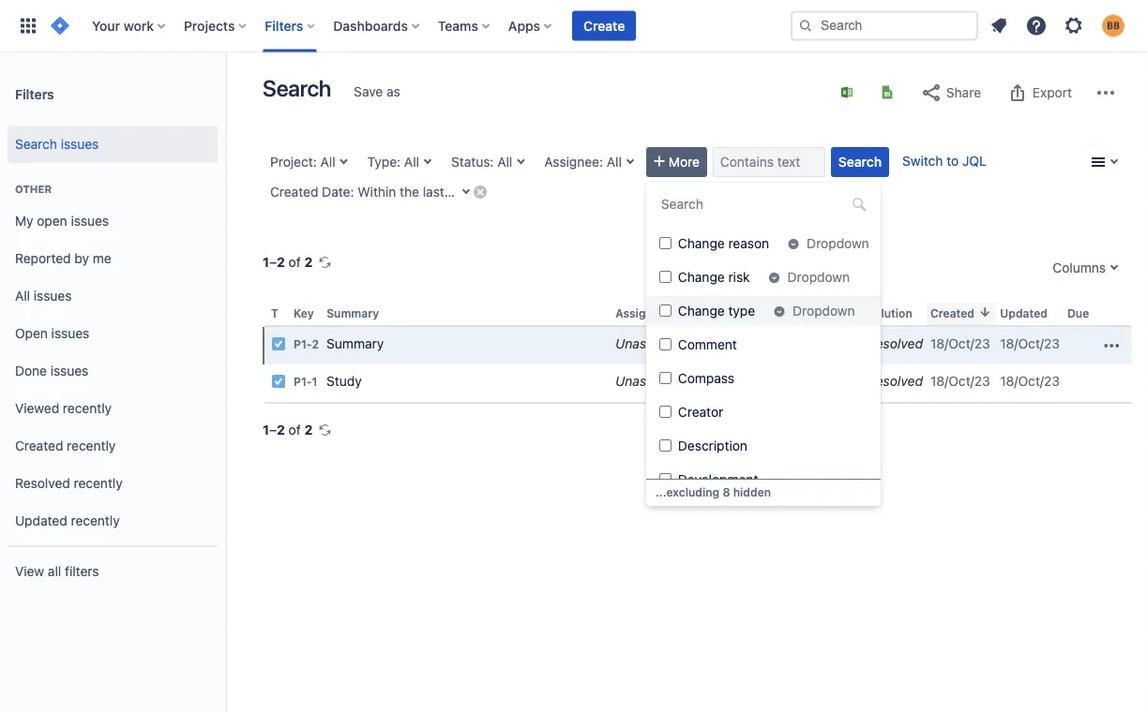 Task type: locate. For each thing, give the bounding box(es) containing it.
1 horizontal spatial filters
[[265, 18, 303, 33]]

updated
[[1000, 307, 1048, 320], [15, 514, 67, 529]]

dropdown image
[[788, 239, 799, 250], [769, 272, 780, 284], [774, 306, 785, 317]]

your profile and settings image
[[1102, 15, 1125, 37]]

done issues
[[15, 364, 89, 379]]

my open issues link
[[8, 203, 218, 240]]

1 – 2 of 2
[[263, 255, 313, 270], [263, 423, 313, 438]]

bob
[[698, 336, 722, 352], [698, 374, 722, 389]]

unassigned for study
[[615, 374, 687, 389]]

p1- inside p1-1 study
[[294, 376, 312, 389]]

0 horizontal spatial updated
[[15, 514, 67, 529]]

2 vertical spatial 1
[[263, 423, 269, 438]]

search inside 'button'
[[838, 154, 882, 170]]

within
[[358, 184, 396, 200]]

task image
[[271, 337, 286, 352], [271, 374, 286, 389]]

1 vertical spatial bob builder
[[698, 374, 768, 389]]

created left small icon
[[930, 307, 974, 320]]

2 vertical spatial change
[[678, 303, 725, 319]]

key
[[294, 307, 314, 320]]

bob builder link up creator
[[698, 374, 768, 389]]

p1-2 link
[[294, 338, 319, 351]]

builder down the comment
[[726, 374, 768, 389]]

bob down reporter
[[698, 336, 722, 352]]

open in google sheets image
[[880, 85, 895, 100]]

1 vertical spatial unresolved 18/oct/23
[[854, 374, 990, 389]]

0 vertical spatial p1-
[[294, 338, 312, 351]]

more button
[[646, 147, 707, 177]]

1 vertical spatial summary
[[327, 336, 384, 352]]

1 vertical spatial –
[[269, 423, 277, 438]]

bob builder link
[[698, 336, 768, 352], [698, 374, 768, 389]]

task image left the p1-2 link
[[271, 337, 286, 352]]

3 change from the top
[[678, 303, 725, 319]]

open in microsoft excel image
[[839, 85, 854, 100]]

unresolved
[[854, 336, 923, 352], [854, 374, 923, 389]]

share
[[946, 85, 981, 100]]

type
[[728, 303, 755, 319]]

all right status:
[[497, 154, 512, 170]]

open issues link
[[8, 315, 218, 353]]

2 of from the top
[[289, 423, 301, 438]]

1 p1- from the top
[[294, 338, 312, 351]]

search up default image
[[838, 154, 882, 170]]

open issues
[[15, 326, 89, 341]]

1 vertical spatial unresolved
[[854, 374, 923, 389]]

search field up reason
[[656, 191, 871, 218]]

dropdown image right risk
[[769, 272, 780, 284]]

2 bob from the top
[[698, 374, 722, 389]]

created down "viewed" in the bottom of the page
[[15, 439, 63, 454]]

bob builder up creator
[[698, 374, 768, 389]]

compass
[[678, 371, 734, 386]]

all
[[48, 564, 61, 580]]

filters right projects popup button
[[265, 18, 303, 33]]

viewed recently
[[15, 401, 112, 417]]

0 vertical spatial –
[[269, 255, 277, 270]]

search field up open in google sheets image
[[791, 11, 978, 41]]

study
[[327, 374, 362, 389]]

settings image
[[1063, 15, 1085, 37]]

dropdown image for change risk
[[769, 272, 780, 284]]

share link
[[911, 78, 990, 108]]

1 inside p1-1 study
[[312, 376, 318, 389]]

2 vertical spatial dropdown
[[793, 303, 855, 319]]

t
[[271, 307, 278, 320]]

as
[[386, 84, 400, 99]]

0 vertical spatial dropdown
[[807, 236, 869, 251]]

1 horizontal spatial updated
[[1000, 307, 1048, 320]]

2 vertical spatial created
[[15, 439, 63, 454]]

unassigned down assignee
[[615, 336, 687, 352]]

all right assignee:
[[607, 154, 622, 170]]

Search field
[[791, 11, 978, 41], [656, 191, 871, 218]]

my
[[15, 213, 33, 229]]

1 horizontal spatial search
[[263, 75, 331, 101]]

search
[[263, 75, 331, 101], [15, 137, 57, 152], [838, 154, 882, 170]]

0 vertical spatial 1
[[263, 255, 269, 270]]

updated for updated
[[1000, 307, 1048, 320]]

Search issues using keywords text field
[[713, 147, 825, 177]]

of up key
[[289, 255, 301, 270]]

small image
[[978, 305, 993, 320]]

1 1 – 2 of 2 from the top
[[263, 255, 313, 270]]

p1- down key
[[294, 338, 312, 351]]

recently down created recently "link"
[[74, 476, 123, 492]]

1 vertical spatial change
[[678, 270, 725, 285]]

1 bob from the top
[[698, 336, 722, 352]]

0 horizontal spatial created
[[15, 439, 63, 454]]

search issues link
[[8, 126, 218, 163]]

1 vertical spatial search
[[15, 137, 57, 152]]

updated for updated recently
[[15, 514, 67, 529]]

...excluding 8 hidden
[[656, 486, 771, 499]]

summary up summary link
[[327, 307, 379, 320]]

bob builder
[[698, 336, 768, 352], [698, 374, 768, 389]]

dropdown for change reason
[[807, 236, 869, 251]]

type: all
[[367, 154, 419, 170]]

hidden
[[733, 486, 771, 499]]

1 vertical spatial bob
[[698, 374, 722, 389]]

default image
[[852, 197, 867, 212]]

p
[[780, 307, 788, 320]]

filters
[[265, 18, 303, 33], [15, 86, 54, 102]]

2 bob builder from the top
[[698, 374, 768, 389]]

updated down resolved
[[15, 514, 67, 529]]

bob builder down reporter
[[698, 336, 768, 352]]

0 vertical spatial unassigned
[[615, 336, 687, 352]]

None checkbox
[[659, 271, 671, 283], [659, 372, 671, 385], [659, 474, 671, 486], [659, 271, 671, 283], [659, 372, 671, 385], [659, 474, 671, 486]]

unassigned for summary
[[615, 336, 687, 352]]

all up date:
[[320, 154, 335, 170]]

search down "filters" popup button
[[263, 75, 331, 101]]

bob builder link for 18/oct/23
[[698, 374, 768, 389]]

1 vertical spatial search field
[[656, 191, 871, 218]]

2 vertical spatial search
[[838, 154, 882, 170]]

0 vertical spatial dropdown image
[[788, 239, 799, 250]]

task image for study
[[271, 374, 286, 389]]

2 1 – 2 of 2 from the top
[[263, 423, 313, 438]]

recently
[[63, 401, 112, 417], [67, 439, 116, 454], [74, 476, 123, 492], [71, 514, 120, 529]]

1 vertical spatial unassigned
[[615, 374, 687, 389]]

1 horizontal spatial created
[[270, 184, 318, 200]]

1 unassigned from the top
[[615, 336, 687, 352]]

created
[[270, 184, 318, 200], [930, 307, 974, 320], [15, 439, 63, 454]]

0 vertical spatial created
[[270, 184, 318, 200]]

1 unresolved from the top
[[854, 336, 923, 352]]

change reason
[[678, 236, 769, 251]]

p1-2 summary
[[294, 336, 384, 352]]

2 vertical spatial dropdown image
[[774, 306, 785, 317]]

save as
[[354, 84, 400, 99]]

1 builder from the top
[[726, 336, 768, 352]]

2 unresolved from the top
[[854, 374, 923, 389]]

2 bob builder link from the top
[[698, 374, 768, 389]]

due
[[1067, 307, 1089, 320]]

dropdown image right reason
[[788, 239, 799, 250]]

0 vertical spatial change
[[678, 236, 725, 251]]

1 – 2 of 2 up t
[[263, 255, 313, 270]]

p1- for study
[[294, 376, 312, 389]]

builder
[[726, 336, 768, 352], [726, 374, 768, 389]]

created for created
[[930, 307, 974, 320]]

jira software image
[[49, 15, 71, 37]]

change up "change risk"
[[678, 236, 725, 251]]

2 horizontal spatial search
[[838, 154, 882, 170]]

0 horizontal spatial filters
[[15, 86, 54, 102]]

1 vertical spatial bob builder link
[[698, 374, 768, 389]]

2
[[505, 184, 513, 200], [277, 255, 285, 270], [304, 255, 313, 270], [312, 338, 319, 351], [277, 423, 285, 438], [304, 423, 313, 438]]

viewed
[[15, 401, 59, 417]]

dropdown image right type
[[774, 306, 785, 317]]

p1- inside p1-2 summary
[[294, 338, 312, 351]]

my open issues
[[15, 213, 109, 229]]

all for type: all
[[404, 154, 419, 170]]

p1- for summary
[[294, 338, 312, 351]]

1 change from the top
[[678, 236, 725, 251]]

projects
[[184, 18, 235, 33]]

1 vertical spatial dropdown
[[787, 270, 850, 285]]

search up other
[[15, 137, 57, 152]]

0 vertical spatial filters
[[265, 18, 303, 33]]

bob up creator
[[698, 374, 722, 389]]

your work
[[92, 18, 154, 33]]

0 vertical spatial updated
[[1000, 307, 1048, 320]]

0 vertical spatial builder
[[726, 336, 768, 352]]

2 p1- from the top
[[294, 376, 312, 389]]

1 vertical spatial builder
[[726, 374, 768, 389]]

created down project:
[[270, 184, 318, 200]]

bob for 18/oct/23
[[698, 374, 722, 389]]

other group
[[8, 163, 218, 546]]

recently down viewed recently link
[[67, 439, 116, 454]]

filters up the search issues
[[15, 86, 54, 102]]

reported by me
[[15, 251, 111, 266]]

2 unassigned from the top
[[615, 374, 687, 389]]

dropdown right p
[[793, 303, 855, 319]]

2 builder from the top
[[726, 374, 768, 389]]

2 task image from the top
[[271, 374, 286, 389]]

save
[[354, 84, 383, 99]]

p1- down the p1-2 link
[[294, 376, 312, 389]]

apps button
[[503, 11, 559, 41]]

2 change from the top
[[678, 270, 725, 285]]

reporter
[[698, 307, 747, 320]]

dropdown down default image
[[807, 236, 869, 251]]

recently up created recently
[[63, 401, 112, 417]]

reported
[[15, 251, 71, 266]]

0 vertical spatial bob
[[698, 336, 722, 352]]

builder down type
[[726, 336, 768, 352]]

2 summary from the top
[[327, 336, 384, 352]]

comment
[[678, 337, 737, 353]]

change up change type
[[678, 270, 725, 285]]

reported by me link
[[8, 240, 218, 278]]

1 bob builder from the top
[[698, 336, 768, 352]]

1 vertical spatial dropdown image
[[769, 272, 780, 284]]

all for project: all
[[320, 154, 335, 170]]

study link
[[327, 374, 362, 389]]

0 vertical spatial task image
[[271, 337, 286, 352]]

1 vertical spatial task image
[[271, 374, 286, 389]]

search issues group
[[8, 120, 218, 169]]

created inside created recently "link"
[[15, 439, 63, 454]]

0 vertical spatial 1 – 2 of 2
[[263, 255, 313, 270]]

1 bob builder link from the top
[[698, 336, 768, 352]]

done
[[15, 364, 47, 379]]

search image
[[798, 18, 813, 33]]

bob for unresolved
[[698, 336, 722, 352]]

change up the comment
[[678, 303, 725, 319]]

0 vertical spatial unresolved 18/oct/23
[[854, 336, 990, 352]]

1 vertical spatial of
[[289, 423, 301, 438]]

summary up study link
[[327, 336, 384, 352]]

issues
[[61, 137, 99, 152], [71, 213, 109, 229], [34, 289, 72, 304], [51, 326, 89, 341], [50, 364, 89, 379]]

issues inside "group"
[[61, 137, 99, 152]]

0 vertical spatial of
[[289, 255, 301, 270]]

export
[[1032, 85, 1072, 100]]

banner
[[0, 0, 1147, 53]]

1 vertical spatial 1 – 2 of 2
[[263, 423, 313, 438]]

to
[[947, 153, 959, 169]]

2 horizontal spatial created
[[930, 307, 974, 320]]

created for created recently
[[15, 439, 63, 454]]

0 vertical spatial unresolved
[[854, 336, 923, 352]]

all
[[320, 154, 335, 170], [404, 154, 419, 170], [497, 154, 512, 170], [607, 154, 622, 170], [15, 289, 30, 304]]

1 summary from the top
[[327, 307, 379, 320]]

task image left p1-1 link
[[271, 374, 286, 389]]

all up open
[[15, 289, 30, 304]]

unassigned up creator
[[615, 374, 687, 389]]

bob builder link down reporter
[[698, 336, 768, 352]]

change risk
[[678, 270, 750, 285]]

1 – 2 of 2 down p1-1 link
[[263, 423, 313, 438]]

1
[[263, 255, 269, 270], [312, 376, 318, 389], [263, 423, 269, 438]]

status
[[803, 307, 839, 320]]

banner containing your work
[[0, 0, 1147, 53]]

dropdown up status
[[787, 270, 850, 285]]

search inside "group"
[[15, 137, 57, 152]]

0 vertical spatial bob builder
[[698, 336, 768, 352]]

create
[[583, 18, 625, 33]]

teams button
[[432, 11, 497, 41]]

0 vertical spatial bob builder link
[[698, 336, 768, 352]]

of down p1-1 link
[[289, 423, 301, 438]]

1 vertical spatial p1-
[[294, 376, 312, 389]]

me
[[93, 251, 111, 266]]

change for change reason
[[678, 236, 725, 251]]

1 vertical spatial created
[[930, 307, 974, 320]]

dropdown
[[807, 236, 869, 251], [787, 270, 850, 285], [793, 303, 855, 319]]

1 vertical spatial 1
[[312, 376, 318, 389]]

18/oct/23
[[930, 336, 990, 352], [1000, 336, 1060, 352], [930, 374, 990, 389], [1000, 374, 1060, 389]]

1 – from the top
[[269, 255, 277, 270]]

updated inside "updated recently" "link"
[[15, 514, 67, 529]]

your
[[92, 18, 120, 33]]

0 horizontal spatial search
[[15, 137, 57, 152]]

recently down resolved recently link
[[71, 514, 120, 529]]

0 vertical spatial summary
[[327, 307, 379, 320]]

None checkbox
[[659, 237, 671, 249], [659, 305, 671, 317], [659, 339, 671, 351], [659, 406, 671, 418], [659, 440, 671, 452], [659, 237, 671, 249], [659, 305, 671, 317], [659, 339, 671, 351], [659, 406, 671, 418], [659, 440, 671, 452]]

search for search 'button'
[[838, 154, 882, 170]]

1 task image from the top
[[271, 337, 286, 352]]

all right type:
[[404, 154, 419, 170]]

updated right small icon
[[1000, 307, 1048, 320]]

updated recently
[[15, 514, 120, 529]]

1 vertical spatial filters
[[15, 86, 54, 102]]

1 vertical spatial updated
[[15, 514, 67, 529]]



Task type: describe. For each thing, give the bounding box(es) containing it.
open
[[37, 213, 67, 229]]

weeks,
[[460, 184, 501, 200]]

created for created date: within the last 4 weeks, 2 days
[[270, 184, 318, 200]]

all for assignee: all
[[607, 154, 622, 170]]

date:
[[322, 184, 354, 200]]

created date: within the last 4 weeks, 2 days
[[270, 184, 545, 200]]

type:
[[367, 154, 401, 170]]

dropdown for change risk
[[787, 270, 850, 285]]

switch to jql link
[[902, 153, 987, 169]]

view
[[15, 564, 44, 580]]

projects button
[[178, 11, 254, 41]]

updated recently link
[[8, 503, 218, 540]]

recently for resolved recently
[[74, 476, 123, 492]]

done issues link
[[8, 353, 218, 390]]

project:
[[270, 154, 317, 170]]

issues for open issues
[[51, 326, 89, 341]]

all issues
[[15, 289, 72, 304]]

task image for summary
[[271, 337, 286, 352]]

work
[[124, 18, 154, 33]]

all inside "other" 'group'
[[15, 289, 30, 304]]

resolved
[[15, 476, 70, 492]]

0 vertical spatial search field
[[791, 11, 978, 41]]

2 – from the top
[[269, 423, 277, 438]]

last
[[423, 184, 444, 200]]

bob builder link for unresolved
[[698, 336, 768, 352]]

viewed recently link
[[8, 390, 218, 428]]

change type
[[678, 303, 755, 319]]

open
[[15, 326, 48, 341]]

issues for all issues
[[34, 289, 72, 304]]

1 of from the top
[[289, 255, 301, 270]]

assignee: all
[[544, 154, 622, 170]]

save as button
[[344, 77, 410, 107]]

bob builder for unresolved
[[698, 336, 768, 352]]

search for search issues
[[15, 137, 57, 152]]

search issues
[[15, 137, 99, 152]]

...excluding
[[656, 486, 720, 499]]

more
[[669, 154, 700, 170]]

1 unresolved 18/oct/23 from the top
[[854, 336, 990, 352]]

8
[[723, 486, 730, 499]]

switch
[[902, 153, 943, 169]]

recently for created recently
[[67, 439, 116, 454]]

resolved recently
[[15, 476, 123, 492]]

help image
[[1025, 15, 1048, 37]]

builder for 18/oct/23
[[726, 374, 768, 389]]

apps
[[508, 18, 540, 33]]

view all filters link
[[8, 553, 218, 591]]

2 unresolved 18/oct/23 from the top
[[854, 374, 990, 389]]

recently for viewed recently
[[63, 401, 112, 417]]

switch to jql
[[902, 153, 987, 169]]

appswitcher icon image
[[17, 15, 39, 37]]

jira software image
[[49, 15, 71, 37]]

your work button
[[86, 11, 173, 41]]

dashboards button
[[328, 11, 427, 41]]

filters button
[[259, 11, 322, 41]]

issues for done issues
[[50, 364, 89, 379]]

create button
[[572, 11, 636, 41]]

dropdown for change type
[[793, 303, 855, 319]]

all criteria element
[[646, 60, 881, 713]]

export button
[[997, 78, 1081, 108]]

status: all
[[451, 154, 512, 170]]

sidebar navigation image
[[204, 75, 246, 113]]

search button
[[831, 147, 889, 177]]

change for change risk
[[678, 270, 725, 285]]

created recently link
[[8, 428, 218, 465]]

p1-1 link
[[294, 376, 318, 389]]

columns
[[1053, 260, 1106, 276]]

creator
[[678, 405, 723, 420]]

change for change type
[[678, 303, 725, 319]]

resolved recently link
[[8, 465, 218, 503]]

risk
[[728, 270, 750, 285]]

dropdown image for change reason
[[788, 239, 799, 250]]

recently for updated recently
[[71, 514, 120, 529]]

days
[[516, 184, 545, 200]]

4
[[448, 184, 456, 200]]

bob builder for 18/oct/23
[[698, 374, 768, 389]]

dashboards
[[333, 18, 408, 33]]

reason
[[728, 236, 769, 251]]

builder for unresolved
[[726, 336, 768, 352]]

0 vertical spatial search
[[263, 75, 331, 101]]

status:
[[451, 154, 494, 170]]

created recently
[[15, 439, 116, 454]]

filters
[[65, 564, 99, 580]]

summary link
[[327, 336, 384, 352]]

by
[[74, 251, 89, 266]]

p1-1 study
[[294, 374, 362, 389]]

issues for search issues
[[61, 137, 99, 152]]

the
[[400, 184, 419, 200]]

other
[[15, 183, 52, 196]]

jql
[[962, 153, 987, 169]]

view all filters
[[15, 564, 99, 580]]

notifications image
[[988, 15, 1010, 37]]

remove criteria image
[[473, 184, 488, 199]]

all for status: all
[[497, 154, 512, 170]]

assignee
[[615, 307, 666, 320]]

2 inside p1-2 summary
[[312, 338, 319, 351]]

columns button
[[1043, 253, 1125, 283]]

description
[[678, 438, 747, 454]]

primary element
[[11, 0, 791, 52]]

filters inside "filters" popup button
[[265, 18, 303, 33]]

dropdown image for change type
[[774, 306, 785, 317]]

teams
[[438, 18, 478, 33]]

resolution
[[854, 307, 912, 320]]



Task type: vqa. For each thing, say whether or not it's contained in the screenshot.
Access
no



